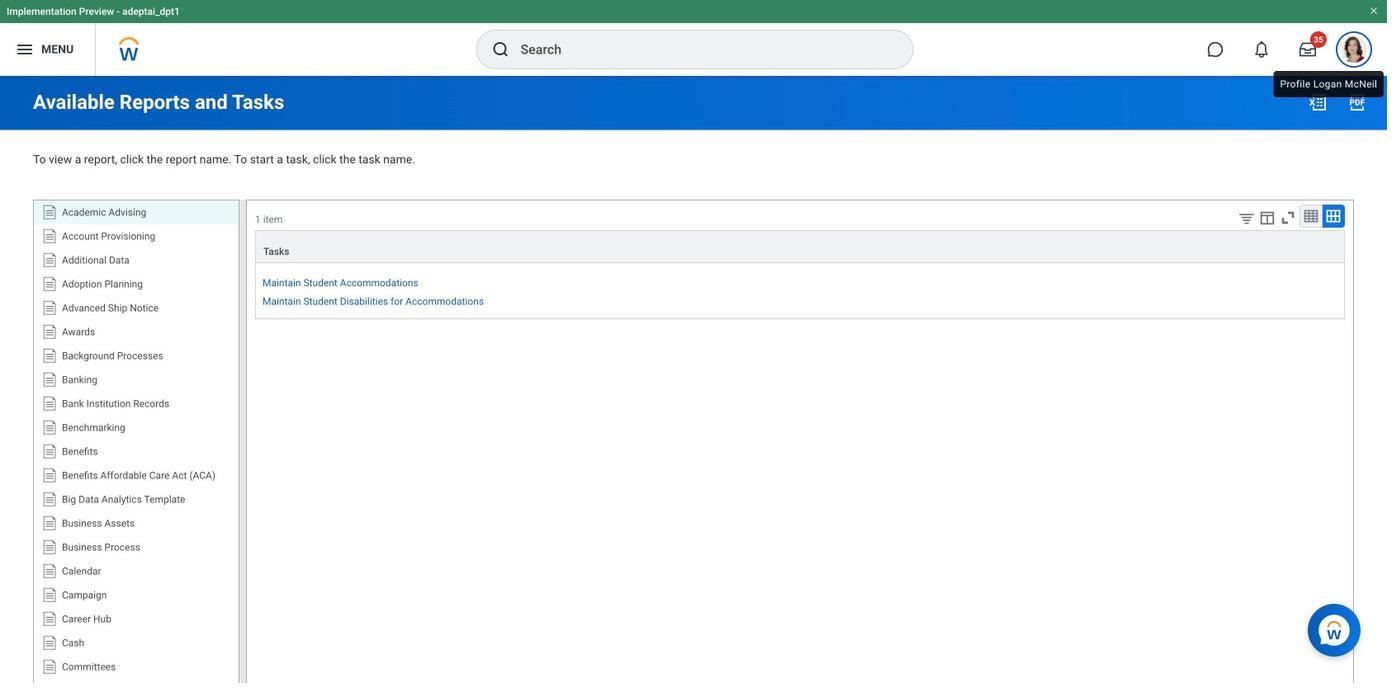 Task type: locate. For each thing, give the bounding box(es) containing it.
table image
[[1304, 208, 1320, 225]]

expand table image
[[1326, 208, 1342, 225]]

tooltip
[[1271, 68, 1388, 101]]

row
[[255, 231, 1346, 264]]

close environment banner image
[[1370, 6, 1380, 16]]

view printable version (pdf) image
[[1348, 93, 1368, 112]]

notifications large image
[[1254, 41, 1271, 58]]

main content
[[0, 76, 1388, 684]]

toolbar
[[1226, 205, 1346, 231]]

banner
[[0, 0, 1388, 76]]



Task type: vqa. For each thing, say whether or not it's contained in the screenshot.
the "33" at the top
no



Task type: describe. For each thing, give the bounding box(es) containing it.
export to excel image
[[1309, 93, 1328, 112]]

click to view/edit grid preferences image
[[1259, 209, 1277, 227]]

Search Workday  search field
[[521, 31, 879, 68]]

fullscreen image
[[1280, 209, 1298, 227]]

search image
[[491, 40, 511, 59]]

items selected list
[[263, 274, 484, 308]]

justify image
[[15, 40, 35, 59]]

inbox large image
[[1300, 41, 1317, 58]]

profile logan mcneil image
[[1342, 36, 1368, 66]]

select to filter grid data image
[[1238, 210, 1256, 227]]



